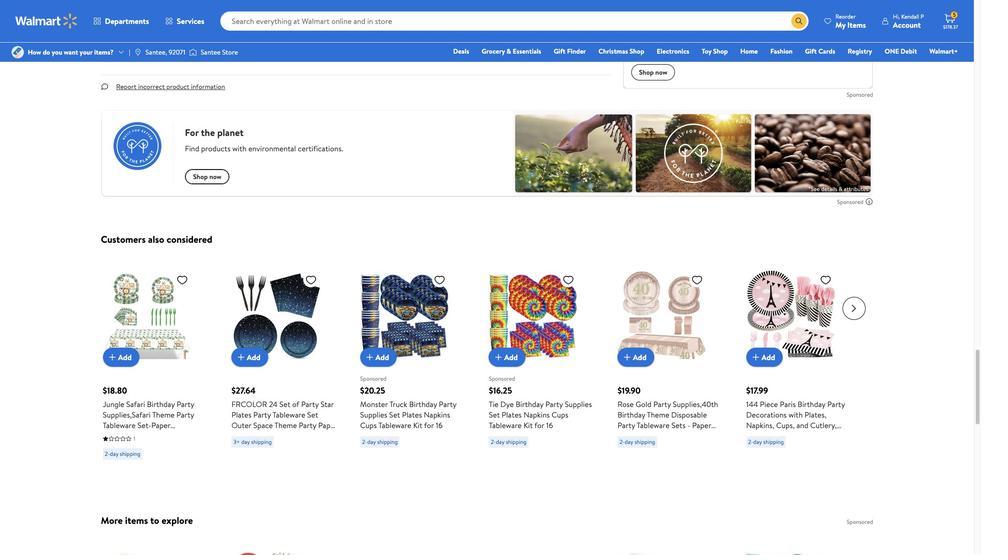Task type: locate. For each thing, give the bounding box(es) containing it.
for inside the sponsored $16.25 tie dye birthday party supplies set plates napkins cups tableware kit for 16
[[535, 421, 545, 431]]

add button up $19.90
[[618, 348, 655, 367]]

2-day shipping for $16.25
[[491, 438, 527, 446]]

6 add button from the left
[[747, 348, 783, 367]]

2 horizontal spatial paper
[[693, 421, 712, 431]]

2 shower from the left
[[747, 452, 771, 463]]

2 add to cart image from the left
[[364, 352, 376, 364]]

paper up knives,tablecloth,animals in the bottom left of the page
[[151, 421, 171, 431]]

6 add from the left
[[762, 352, 776, 363]]

1 kit from the left
[[413, 421, 423, 431]]

add button up $17.99
[[747, 348, 783, 367]]

shipping down truck
[[377, 438, 398, 446]]

back
[[318, 39, 333, 50]]

1 vertical spatial with
[[789, 410, 803, 421]]

1 horizontal spatial baby
[[812, 442, 828, 452]]

disposable up (serves
[[747, 431, 783, 442]]

1 add to cart image from the left
[[107, 352, 118, 364]]

product
[[166, 82, 190, 92]]

2- down the monster
[[362, 438, 368, 446]]

shipping for rose
[[635, 438, 656, 446]]

plates,
[[805, 410, 827, 421]]

16 for $20.25
[[436, 421, 443, 431]]

24
[[269, 399, 278, 410], [799, 452, 808, 463], [123, 463, 132, 473]]

1 baby from the left
[[189, 442, 205, 452]]

add to cart image for $17.99
[[751, 352, 762, 364]]

plates up plate
[[232, 410, 252, 421]]

2 horizontal spatial theme
[[647, 410, 670, 421]]

5 add from the left
[[633, 352, 647, 363]]

&
[[507, 46, 512, 56]]

4 add button from the left
[[489, 348, 526, 367]]

add
[[118, 352, 132, 363], [247, 352, 261, 363], [376, 352, 389, 363], [505, 352, 518, 363], [633, 352, 647, 363], [762, 352, 776, 363]]

4 product group from the left
[[489, 251, 597, 464]]

to right items
[[150, 515, 159, 527]]

2 add to cart image from the left
[[493, 352, 505, 364]]

plates inside "sponsored $20.25 monster truck birthday party supplies set plates napkins cups tableware kit for 16"
[[402, 410, 422, 421]]

debit
[[209, 39, 227, 50], [901, 46, 918, 56]]

plates for $16.25
[[502, 410, 522, 421]]

1 horizontal spatial to
[[385, 39, 392, 50]]

0 horizontal spatial plates
[[232, 410, 252, 421]]

2 napkins from the left
[[524, 410, 550, 421]]

day up women,24
[[625, 438, 634, 446]]

debit right one
[[901, 46, 918, 56]]

1 horizontal spatial with
[[789, 410, 803, 421]]

shipping for $20.25
[[377, 438, 398, 446]]

1 gift from the left
[[554, 46, 566, 56]]

decorations inside $18.80 jungle safari birthday party supplies,safari theme party tableware set-paper plates,napkins,plastics forks knives,tablecloth,animals baby shower birthday decorations serve 24 guests
[[159, 452, 199, 463]]

gift left finder
[[554, 46, 566, 56]]

gift cards
[[806, 46, 836, 56]]

add up $27.64
[[247, 352, 261, 363]]

forks right set-
[[179, 431, 198, 442]]

report
[[116, 82, 137, 92]]

birthday,
[[762, 442, 792, 452]]

0 horizontal spatial add to cart image
[[235, 352, 247, 364]]

5 add button from the left
[[618, 348, 655, 367]]

gift
[[554, 46, 566, 56], [806, 46, 817, 56]]

1 horizontal spatial add to cart image
[[364, 352, 376, 364]]

customers also considered
[[101, 233, 213, 246]]

monster truck birthday party supplies set plates napkins cups tableware kit for 16 image
[[360, 271, 450, 360]]

electronics link
[[653, 46, 694, 57]]

add to cart image for $19.90
[[622, 352, 633, 364]]

4 add from the left
[[505, 352, 518, 363]]

(serves
[[773, 452, 798, 463]]

16 inside the sponsored $16.25 tie dye birthday party supplies set plates napkins cups tableware kit for 16
[[547, 421, 553, 431]]

debit inside 'one debit' link
[[901, 46, 918, 56]]

$19.90 rose gold party supplies,40th birthday theme disposable party tableware sets - paper plates,napkins,plastic forks knives,tablecloths,40th birthday decorations for women,24 guests
[[618, 385, 719, 473]]

supplies inside "sponsored $20.25 monster truck birthday party supplies set plates napkins cups tableware kit for 16"
[[360, 410, 388, 421]]

tie dye birthday party supplies set plates napkins cups tableware kit for 16 image
[[489, 271, 578, 360]]

$27.64
[[232, 385, 256, 397]]

2-day shipping down napkins,
[[749, 438, 784, 446]]

add button up the $18.80
[[103, 348, 140, 367]]

add button for $27.64
[[232, 348, 268, 367]]

guests for $19.90
[[656, 463, 678, 473]]

0 horizontal spatial add to cart image
[[107, 352, 118, 364]]

1 vertical spatial disposable
[[747, 431, 783, 442]]

tableware inside the sponsored $16.25 tie dye birthday party supplies set plates napkins cups tableware kit for 16
[[489, 421, 522, 431]]

24 left of
[[269, 399, 278, 410]]

hi, kendall p account
[[894, 12, 925, 30]]

2- for $20.25
[[362, 438, 368, 446]]

1 product group from the left
[[103, 251, 211, 473]]

0 horizontal spatial baby
[[189, 442, 205, 452]]

birthday up and
[[798, 399, 826, 410]]

debit right "one debit card" "image"
[[209, 39, 227, 50]]

3 add to cart image from the left
[[622, 352, 633, 364]]

add to cart image for $16.25
[[493, 352, 505, 364]]

fashion link
[[767, 46, 797, 57]]

walmart+
[[930, 46, 959, 56]]

2 plates from the left
[[402, 410, 422, 421]]

1 horizontal spatial add to cart image
[[493, 352, 505, 364]]

with
[[229, 39, 244, 50], [789, 410, 803, 421]]

learn more.
[[517, 40, 551, 50]]

napkins right dye
[[524, 410, 550, 421]]

product group
[[103, 251, 211, 473], [232, 251, 339, 464], [360, 251, 468, 464], [489, 251, 597, 464], [618, 251, 726, 473], [747, 251, 854, 464]]

2-day shipping down the monster
[[362, 438, 398, 446]]

 image left how
[[12, 46, 24, 58]]

shop right toy
[[714, 46, 728, 56]]

theme inside $19.90 rose gold party supplies,40th birthday theme disposable party tableware sets - paper plates,napkins,plastic forks knives,tablecloths,40th birthday decorations for women,24 guests
[[647, 410, 670, 421]]

24 right (serves
[[799, 452, 808, 463]]

2 forks from the left
[[691, 431, 710, 442]]

0 horizontal spatial 24
[[123, 463, 132, 473]]

1 plates from the left
[[232, 410, 252, 421]]

kit inside "sponsored $20.25 monster truck birthday party supplies set plates napkins cups tableware kit for 16"
[[413, 421, 423, 431]]

0 horizontal spatial decorations
[[159, 452, 199, 463]]

up
[[375, 39, 383, 50]]

birthday party supplies decorations, party favors paper plates napkins cups disposable dessert dinnerware with knife fork spoon happy birthday tablecloth decorations for kids boys girls (10 guests) image
[[232, 553, 321, 556]]

add for $27.64
[[247, 352, 261, 363]]

one debit
[[885, 46, 918, 56]]

add to cart image up the $18.80
[[107, 352, 118, 364]]

supplies inside the sponsored $16.25 tie dye birthday party supplies set plates napkins cups tableware kit for 16
[[565, 399, 592, 410]]

how
[[28, 47, 41, 57]]

piece
[[760, 399, 779, 410]]

theme for $18.80
[[152, 410, 175, 421]]

theme right space
[[275, 421, 297, 431]]

0 horizontal spatial napkins
[[424, 410, 450, 421]]

napkins for $16.25
[[524, 410, 550, 421]]

1 forks from the left
[[179, 431, 198, 442]]

sponsored
[[847, 91, 874, 99], [838, 198, 864, 206], [360, 375, 387, 383], [489, 375, 516, 383], [847, 518, 874, 526]]

0 horizontal spatial debit
[[209, 39, 227, 50]]

2- up women,24
[[620, 438, 625, 446]]

1 horizontal spatial shop
[[714, 46, 728, 56]]

birthday inside the sponsored $16.25 tie dye birthday party supplies set plates napkins cups tableware kit for 16
[[516, 399, 544, 410]]

guests inside $18.80 jungle safari birthday party supplies,safari theme party tableware set-paper plates,napkins,plastics forks knives,tablecloth,animals baby shower birthday decorations serve 24 guests
[[134, 463, 157, 473]]

0 horizontal spatial shop
[[630, 46, 645, 56]]

0 horizontal spatial theme
[[152, 410, 175, 421]]

napkins right truck
[[424, 410, 450, 421]]

Search search field
[[220, 12, 809, 31]]

deals
[[453, 46, 470, 56]]

1 horizontal spatial guests
[[656, 463, 678, 473]]

2 shop from the left
[[714, 46, 728, 56]]

1 vertical spatial to
[[150, 515, 159, 527]]

2 product group from the left
[[232, 251, 339, 464]]

gift cards link
[[801, 46, 840, 57]]

serve
[[103, 463, 122, 473]]

2-day shipping up women,24
[[620, 438, 656, 446]]

walmart+ link
[[926, 46, 963, 57]]

napkins for $20.25
[[424, 410, 450, 421]]

shipping down space
[[251, 438, 272, 446]]

toy shop link
[[698, 46, 733, 57]]

1 horizontal spatial cups
[[552, 410, 569, 421]]

plates for $20.25
[[402, 410, 422, 421]]

1 horizontal spatial disposable
[[747, 431, 783, 442]]

considered
[[167, 233, 213, 246]]

set left star
[[307, 410, 318, 421]]

cups inside the sponsored $16.25 tie dye birthday party supplies set plates napkins cups tableware kit for 16
[[552, 410, 569, 421]]

santee, 92071
[[146, 47, 185, 57]]

1 napkins from the left
[[424, 410, 450, 421]]

more.
[[534, 40, 551, 50]]

$16.25
[[489, 385, 512, 397]]

cash
[[301, 39, 316, 50]]

add for $19.90
[[633, 352, 647, 363]]

1 guests from the left
[[134, 463, 157, 473]]

disposable up plates,napkins,plastic
[[672, 410, 707, 421]]

tableware inside "sponsored $20.25 monster truck birthday party supplies set plates napkins cups tableware kit for 16"
[[379, 421, 412, 431]]

kendall
[[902, 12, 920, 20]]

tableware inside $17.99 144 piece paris birthday party decorations with plates, napkins, cups, and cutlery, disposable tableware set for kids birthday, girl's baby shower (serves 24 guests)
[[784, 431, 817, 442]]

cups inside "sponsored $20.25 monster truck birthday party supplies set plates napkins cups tableware kit for 16"
[[360, 421, 377, 431]]

set-
[[138, 421, 151, 431]]

2 16 from the left
[[547, 421, 553, 431]]

2 add button from the left
[[232, 348, 268, 367]]

day inside $27.64 frcolor 24 set of party star plates party tableware set outer space theme party paper plate napkin fork 3+ day shipping
[[241, 438, 250, 446]]

supplies
[[565, 399, 592, 410], [360, 410, 388, 421]]

1 horizontal spatial 24
[[269, 399, 278, 410]]

baby inside $17.99 144 piece paris birthday party decorations with plates, napkins, cups, and cutlery, disposable tableware set for kids birthday, girl's baby shower (serves 24 guests)
[[812, 442, 828, 452]]

add up $17.99
[[762, 352, 776, 363]]

2-day shipping for rose
[[620, 438, 656, 446]]

tableware inside $27.64 frcolor 24 set of party star plates party tableware set outer space theme party paper plate napkin fork 3+ day shipping
[[273, 410, 306, 421]]

1 horizontal spatial 16
[[547, 421, 553, 431]]

shop right christmas
[[630, 46, 645, 56]]

0 horizontal spatial forks
[[179, 431, 198, 442]]

1 horizontal spatial debit
[[901, 46, 918, 56]]

set inside the sponsored $16.25 tie dye birthday party supplies set plates napkins cups tableware kit for 16
[[489, 410, 500, 421]]

2 kit from the left
[[524, 421, 533, 431]]

2 horizontal spatial plates
[[502, 410, 522, 421]]

terms
[[445, 39, 464, 50]]

0 vertical spatial disposable
[[672, 410, 707, 421]]

guests down knives,tablecloth,animals in the bottom left of the page
[[134, 463, 157, 473]]

92071
[[169, 47, 185, 57]]

forks
[[179, 431, 198, 442], [691, 431, 710, 442]]

baby left the 3+
[[189, 442, 205, 452]]

add for $20.25
[[376, 352, 389, 363]]

to right "up"
[[385, 39, 392, 50]]

supplies,40th
[[673, 399, 719, 410]]

add to cart image up $20.25
[[364, 352, 376, 364]]

2 horizontal spatial add to cart image
[[622, 352, 633, 364]]

rose
[[618, 399, 634, 410]]

party inside the sponsored $16.25 tie dye birthday party supplies set plates napkins cups tableware kit for 16
[[546, 399, 563, 410]]

birthday down $19.90
[[618, 410, 646, 421]]

shipping up (serves
[[764, 438, 784, 446]]

gift for gift cards
[[806, 46, 817, 56]]

add button up $20.25
[[360, 348, 397, 367]]

2- down tie
[[491, 438, 496, 446]]

add to cart image up $16.25
[[493, 352, 505, 364]]

1 shower from the left
[[103, 452, 127, 463]]

plates right tie
[[502, 410, 522, 421]]

0 horizontal spatial kit
[[413, 421, 423, 431]]

day right the 3+
[[241, 438, 250, 446]]

2 paper from the left
[[318, 421, 338, 431]]

add to favorites list, rose gold party supplies,40th birthday theme disposable party tableware sets - paper plates,napkins,plastic forks knives,tablecloths,40th birthday decorations for women,24 guests image
[[692, 274, 703, 286]]

monster
[[360, 399, 388, 410]]

you
[[52, 47, 62, 57]]

1 16 from the left
[[436, 421, 443, 431]]

6 product group from the left
[[747, 251, 854, 464]]

theme right set-
[[152, 410, 175, 421]]

with left rewards.
[[229, 39, 244, 50]]

add to cart image up $17.99
[[751, 352, 762, 364]]

add button for $16.25
[[489, 348, 526, 367]]

add to cart image up $27.64
[[235, 352, 247, 364]]

shower down plates,napkins,plastics
[[103, 452, 127, 463]]

electronics
[[657, 46, 690, 56]]

add for $18.80
[[118, 352, 132, 363]]

1 horizontal spatial kit
[[524, 421, 533, 431]]

christmas
[[599, 46, 628, 56]]

friends central perk logo party supplies, party pack paper plates cups napkins, 60-pieces image
[[103, 553, 192, 556]]

2-day shipping up "serve"
[[105, 450, 140, 458]]

144 piece paris birthday party decorations with plates, napkins, cups, and cutlery, disposable tableware set for kids birthday, girl's baby shower (serves 24 guests) image
[[747, 271, 836, 360]]

set up guests)
[[819, 431, 830, 442]]

24 inside $27.64 frcolor 24 set of party star plates party tableware set outer space theme party paper plate napkin fork 3+ day shipping
[[269, 399, 278, 410]]

1 horizontal spatial shower
[[747, 452, 771, 463]]

0 horizontal spatial cups
[[360, 421, 377, 431]]

birthday right truck
[[409, 399, 437, 410]]

1 add from the left
[[118, 352, 132, 363]]

3 add from the left
[[376, 352, 389, 363]]

supplies down $20.25
[[360, 410, 388, 421]]

day down tie
[[496, 438, 505, 446]]

0 horizontal spatial paper
[[151, 421, 171, 431]]

2- for $16.25
[[491, 438, 496, 446]]

how do you want your items?
[[28, 47, 114, 57]]

guests down knives,tablecloths,40th at the bottom right of the page
[[656, 463, 678, 473]]

incorrect
[[138, 82, 165, 92]]

paper down star
[[318, 421, 338, 431]]

1 paper from the left
[[151, 421, 171, 431]]

0 horizontal spatial gift
[[554, 46, 566, 56]]

2-day shipping down dye
[[491, 438, 527, 446]]

shipping up women,24
[[635, 438, 656, 446]]

guests
[[134, 463, 157, 473], [656, 463, 678, 473]]

product group containing $27.64
[[232, 251, 339, 464]]

3 add to cart image from the left
[[751, 352, 762, 364]]

shower left (serves
[[747, 452, 771, 463]]

with inside $17.99 144 piece paris birthday party decorations with plates, napkins, cups, and cutlery, disposable tableware set for kids birthday, girl's baby shower (serves 24 guests)
[[789, 410, 803, 421]]

forks right the -
[[691, 431, 710, 442]]

1 add button from the left
[[103, 348, 140, 367]]

learn
[[517, 40, 533, 50]]

add to cart image
[[235, 352, 247, 364], [364, 352, 376, 364], [751, 352, 762, 364]]

theme up plates,napkins,plastic
[[647, 410, 670, 421]]

add to cart image up $19.90
[[622, 352, 633, 364]]

finder
[[567, 46, 586, 56]]

guests inside $19.90 rose gold party supplies,40th birthday theme disposable party tableware sets - paper plates,napkins,plastic forks knives,tablecloths,40th birthday decorations for women,24 guests
[[656, 463, 678, 473]]

5 product group from the left
[[618, 251, 726, 473]]

christmas shop link
[[595, 46, 649, 57]]

add button for $17.99
[[747, 348, 783, 367]]

add button up $16.25
[[489, 348, 526, 367]]

2-
[[362, 438, 368, 446], [491, 438, 496, 446], [620, 438, 625, 446], [749, 438, 754, 446], [105, 450, 110, 458]]

add up $16.25
[[505, 352, 518, 363]]

add button for $18.80
[[103, 348, 140, 367]]

0 horizontal spatial supplies
[[360, 410, 388, 421]]

1 horizontal spatial theme
[[275, 421, 297, 431]]

1 horizontal spatial supplies
[[565, 399, 592, 410]]

for inside "sponsored $20.25 monster truck birthday party supplies set plates napkins cups tableware kit for 16"
[[424, 421, 434, 431]]

want
[[64, 47, 78, 57]]

supplies for $16.25
[[565, 399, 592, 410]]

3 add button from the left
[[360, 348, 397, 367]]

supplies left rose
[[565, 399, 592, 410]]

2 horizontal spatial 24
[[799, 452, 808, 463]]

with left plates,
[[789, 410, 803, 421]]

product group containing $17.99
[[747, 251, 854, 464]]

0 horizontal spatial  image
[[12, 46, 24, 58]]

2 add from the left
[[247, 352, 261, 363]]

items
[[848, 19, 867, 30]]

cutlery,
[[811, 421, 837, 431]]

24 inside $18.80 jungle safari birthday party supplies,safari theme party tableware set-paper plates,napkins,plastics forks knives,tablecloth,animals baby shower birthday decorations serve 24 guests
[[123, 463, 132, 473]]

grocery
[[482, 46, 505, 56]]

add up $20.25
[[376, 352, 389, 363]]

day down napkins,
[[754, 438, 762, 446]]

kit for $20.25
[[413, 421, 423, 431]]

plates inside the sponsored $16.25 tie dye birthday party supplies set plates napkins cups tableware kit for 16
[[502, 410, 522, 421]]

birthday
[[147, 399, 175, 410], [409, 399, 437, 410], [516, 399, 544, 410], [798, 399, 826, 410], [618, 410, 646, 421], [129, 452, 157, 463], [618, 452, 646, 463]]

napkins inside "sponsored $20.25 monster truck birthday party supplies set plates napkins cups tableware kit for 16"
[[424, 410, 450, 421]]

see
[[431, 39, 443, 50]]

frcolor
[[232, 399, 267, 410]]

set right the monster
[[389, 410, 400, 421]]

party inside $17.99 144 piece paris birthday party decorations with plates, napkins, cups, and cutlery, disposable tableware set for kids birthday, girl's baby shower (serves 24 guests)
[[828, 399, 845, 410]]

jungle
[[103, 399, 125, 410]]

3 product group from the left
[[360, 251, 468, 464]]

add to favorites list, monster truck birthday party supplies set plates napkins cups tableware kit for 16 image
[[434, 274, 446, 286]]

add button up $27.64
[[232, 348, 268, 367]]

0 horizontal spatial shower
[[103, 452, 127, 463]]

sponsored $20.25 monster truck birthday party supplies set plates napkins cups tableware kit for 16
[[360, 375, 457, 431]]

 image
[[134, 48, 142, 56]]

add up the $18.80
[[118, 352, 132, 363]]

theme inside $18.80 jungle safari birthday party supplies,safari theme party tableware set-paper plates,napkins,plastics forks knives,tablecloth,animals baby shower birthday decorations serve 24 guests
[[152, 410, 175, 421]]

2 baby from the left
[[812, 442, 828, 452]]

shipping down dye
[[506, 438, 527, 446]]

day down the monster
[[367, 438, 376, 446]]

decorations
[[747, 410, 787, 421], [159, 452, 199, 463], [648, 452, 688, 463]]

2 horizontal spatial add to cart image
[[751, 352, 762, 364]]

cups
[[552, 410, 569, 421], [360, 421, 377, 431]]

1 horizontal spatial plates
[[402, 410, 422, 421]]

 image right 92071
[[189, 47, 197, 57]]

16 inside "sponsored $20.25 monster truck birthday party supplies set plates napkins cups tableware kit for 16"
[[436, 421, 443, 431]]

2- down napkins,
[[749, 438, 754, 446]]

1 horizontal spatial forks
[[691, 431, 710, 442]]

0 horizontal spatial 16
[[436, 421, 443, 431]]

reorder my items
[[836, 12, 867, 30]]

plates
[[232, 410, 252, 421], [402, 410, 422, 421], [502, 410, 522, 421]]

add to cart image
[[107, 352, 118, 364], [493, 352, 505, 364], [622, 352, 633, 364]]

disposable
[[672, 410, 707, 421], [747, 431, 783, 442]]

1 add to cart image from the left
[[235, 352, 247, 364]]

1 horizontal spatial paper
[[318, 421, 338, 431]]

tableware
[[273, 410, 306, 421], [103, 421, 136, 431], [379, 421, 412, 431], [489, 421, 522, 431], [637, 421, 670, 431], [784, 431, 817, 442]]

3 paper from the left
[[693, 421, 712, 431]]

paper right the -
[[693, 421, 712, 431]]

shipping for $16.25
[[506, 438, 527, 446]]

set left dye
[[489, 410, 500, 421]]

set
[[280, 399, 291, 410], [307, 410, 318, 421], [389, 410, 400, 421], [489, 410, 500, 421], [819, 431, 830, 442]]

baby right girl's
[[812, 442, 828, 452]]

decorations for $18.80
[[159, 452, 199, 463]]

guests for $18.80
[[134, 463, 157, 473]]

rewards.
[[246, 39, 274, 50]]

shop inside "link"
[[630, 46, 645, 56]]

0 horizontal spatial guests
[[134, 463, 157, 473]]

3 plates from the left
[[502, 410, 522, 421]]

kit inside the sponsored $16.25 tie dye birthday party supplies set plates napkins cups tableware kit for 16
[[524, 421, 533, 431]]

2 horizontal spatial decorations
[[747, 410, 787, 421]]

home link
[[737, 46, 763, 57]]

2 gift from the left
[[806, 46, 817, 56]]

birthday right dye
[[516, 399, 544, 410]]

set left of
[[280, 399, 291, 410]]

one debit card  debit with rewards. get 3% cash back at walmart, up to $50 a year. see terms for eligibility. learn more. element
[[517, 40, 551, 50]]

add to favorites list, 144 piece paris birthday party decorations with plates, napkins, cups, and cutlery, disposable tableware set for kids birthday, girl's baby shower (serves 24 guests) image
[[821, 274, 832, 286]]

155 pcs sky blue paper dinnerware set birthday party supplies decorations set serves 20 guests including plates napkins cups forks spoons knives,tablecloth,tableware set for party decorations image
[[747, 553, 836, 556]]

0 horizontal spatial with
[[229, 39, 244, 50]]

shipping
[[251, 438, 272, 446], [377, 438, 398, 446], [506, 438, 527, 446], [635, 438, 656, 446], [764, 438, 784, 446], [120, 450, 140, 458]]

disposable inside $17.99 144 piece paris birthday party decorations with plates, napkins, cups, and cutlery, disposable tableware set for kids birthday, girl's baby shower (serves 24 guests)
[[747, 431, 783, 442]]

add up $19.90
[[633, 352, 647, 363]]

ad disclaimer and feedback image
[[866, 198, 874, 206]]

plates right the monster
[[402, 410, 422, 421]]

24 right "serve"
[[123, 463, 132, 473]]

1 horizontal spatial gift
[[806, 46, 817, 56]]

1 shop from the left
[[630, 46, 645, 56]]

toy shop
[[702, 46, 728, 56]]

napkins inside the sponsored $16.25 tie dye birthday party supplies set plates napkins cups tableware kit for 16
[[524, 410, 550, 421]]

2 guests from the left
[[656, 463, 678, 473]]

shipping down 1
[[120, 450, 140, 458]]

paris
[[780, 399, 796, 410]]

shop for christmas shop
[[630, 46, 645, 56]]

0 vertical spatial with
[[229, 39, 244, 50]]

gift left 'cards'
[[806, 46, 817, 56]]

dye
[[501, 399, 514, 410]]

1 horizontal spatial napkins
[[524, 410, 550, 421]]

1 horizontal spatial  image
[[189, 47, 197, 57]]

 image
[[12, 46, 24, 58], [189, 47, 197, 57]]

0 horizontal spatial disposable
[[672, 410, 707, 421]]

1 horizontal spatial decorations
[[648, 452, 688, 463]]

16 for $16.25
[[547, 421, 553, 431]]

decorations inside $19.90 rose gold party supplies,40th birthday theme disposable party tableware sets - paper plates,napkins,plastic forks knives,tablecloths,40th birthday decorations for women,24 guests
[[648, 452, 688, 463]]

tableware inside $19.90 rose gold party supplies,40th birthday theme disposable party tableware sets - paper plates,napkins,plastic forks knives,tablecloths,40th birthday decorations for women,24 guests
[[637, 421, 670, 431]]



Task type: vqa. For each thing, say whether or not it's contained in the screenshot.
Become
no



Task type: describe. For each thing, give the bounding box(es) containing it.
gift for gift finder
[[554, 46, 566, 56]]

add to favorites list, jungle safari birthday party supplies,safari theme party tableware set-paper plates,napkins,plastics forks knives,tablecloth,animals baby shower birthday decorations serve 24 guests image
[[177, 274, 188, 286]]

 image for how do you want your items?
[[12, 46, 24, 58]]

explore
[[162, 515, 193, 527]]

services button
[[157, 10, 213, 33]]

next slide for customers also considered list image
[[843, 297, 866, 320]]

day for rose
[[625, 438, 634, 446]]

|
[[129, 47, 130, 57]]

Walmart Site-Wide search field
[[220, 12, 809, 31]]

birthday down 1
[[129, 452, 157, 463]]

for inside $17.99 144 piece paris birthday party decorations with plates, napkins, cups, and cutlery, disposable tableware set for kids birthday, girl's baby shower (serves 24 guests)
[[832, 431, 841, 442]]

cups for $16.25
[[552, 410, 569, 421]]

outer
[[232, 421, 252, 431]]

add to cart image for $27.64
[[235, 352, 247, 364]]

5
[[954, 11, 957, 19]]

add for $17.99
[[762, 352, 776, 363]]

truck
[[390, 399, 408, 410]]

items?
[[94, 47, 114, 57]]

add to favorites list, tie dye birthday party supplies set plates napkins cups tableware kit for 16 image
[[563, 274, 575, 286]]

plates,napkins,plastics
[[103, 431, 178, 442]]

departments
[[105, 16, 149, 26]]

more
[[101, 515, 123, 527]]

girl's
[[794, 442, 810, 452]]

$178.37
[[944, 23, 959, 30]]

plate
[[232, 431, 249, 442]]

product group containing $19.90
[[618, 251, 726, 473]]

one debit card image
[[162, 33, 201, 58]]

set inside "sponsored $20.25 monster truck birthday party supplies set plates napkins cups tableware kit for 16"
[[389, 410, 400, 421]]

rose gold party supplies,40th birthday theme disposable party tableware sets - paper plates,napkins,plastic forks knives,tablecloths,40th birthday decorations for women,24 guests image
[[618, 271, 707, 360]]

144
[[747, 399, 759, 410]]

shop for toy shop
[[714, 46, 728, 56]]

cups for $20.25
[[360, 421, 377, 431]]

0 horizontal spatial to
[[150, 515, 159, 527]]

shipping inside $27.64 frcolor 24 set of party star plates party tableware set outer space theme party paper plate napkin fork 3+ day shipping
[[251, 438, 272, 446]]

forks inside $19.90 rose gold party supplies,40th birthday theme disposable party tableware sets - paper plates,napkins,plastic forks knives,tablecloths,40th birthday decorations for women,24 guests
[[691, 431, 710, 442]]

space
[[253, 421, 273, 431]]

fashion
[[771, 46, 793, 56]]

your
[[80, 47, 93, 57]]

women,24
[[618, 463, 654, 473]]

shipping for 144
[[764, 438, 784, 446]]

add to favorites list, frcolor 24 set of party star plates party tableware set outer space theme party paper plate napkin fork image
[[305, 274, 317, 286]]

shower inside $17.99 144 piece paris birthday party decorations with plates, napkins, cups, and cutlery, disposable tableware set for kids birthday, girl's baby shower (serves 24 guests)
[[747, 452, 771, 463]]

party inside "sponsored $20.25 monster truck birthday party supplies set plates napkins cups tableware kit for 16"
[[439, 399, 457, 410]]

add button for $20.25
[[360, 348, 397, 367]]

santee store
[[201, 47, 238, 57]]

theme for $19.90
[[647, 410, 670, 421]]

disposable inside $19.90 rose gold party supplies,40th birthday theme disposable party tableware sets - paper plates,napkins,plastic forks knives,tablecloths,40th birthday decorations for women,24 guests
[[672, 410, 707, 421]]

grocery & essentials
[[482, 46, 542, 56]]

jungle safari birthday party supplies,safari theme party tableware set-paper plates,napkins,plastics forks knives,tablecloth,animals baby shower birthday decorations serve 24 guests image
[[103, 271, 192, 360]]

at
[[335, 39, 341, 50]]

day for 144
[[754, 438, 762, 446]]

supplies for $20.25
[[360, 410, 388, 421]]

knives,tablecloth,animals
[[103, 442, 187, 452]]

decorations for $19.90
[[648, 452, 688, 463]]

$27.64 frcolor 24 set of party star plates party tableware set outer space theme party paper plate napkin fork 3+ day shipping
[[232, 385, 338, 446]]

guests)
[[810, 452, 835, 463]]

3%
[[290, 39, 299, 50]]

gold
[[636, 399, 652, 410]]

napkin
[[250, 431, 274, 442]]

for inside $19.90 rose gold party supplies,40th birthday theme disposable party tableware sets - paper plates,napkins,plastic forks knives,tablecloths,40th birthday decorations for women,24 guests
[[690, 452, 700, 463]]

24 inside $17.99 144 piece paris birthday party decorations with plates, napkins, cups, and cutlery, disposable tableware set for kids birthday, girl's baby shower (serves 24 guests)
[[799, 452, 808, 463]]

gift finder link
[[550, 46, 591, 57]]

paper inside $27.64 frcolor 24 set of party star plates party tableware set outer space theme party paper plate napkin fork 3+ day shipping
[[318, 421, 338, 431]]

customers
[[101, 233, 146, 246]]

add to cart image for $18.80
[[107, 352, 118, 364]]

frcolor 24 set of party star plates party tableware set outer space theme party paper plate napkin fork image
[[232, 271, 321, 360]]

hi,
[[894, 12, 901, 20]]

2- for 144
[[749, 438, 754, 446]]

paper inside $19.90 rose gold party supplies,40th birthday theme disposable party tableware sets - paper plates,napkins,plastic forks knives,tablecloths,40th birthday decorations for women,24 guests
[[693, 421, 712, 431]]

sets
[[672, 421, 686, 431]]

day for $16.25
[[496, 438, 505, 446]]

product group containing $16.25
[[489, 251, 597, 464]]

shower inside $18.80 jungle safari birthday party supplies,safari theme party tableware set-paper plates,napkins,plastics forks knives,tablecloth,animals baby shower birthday decorations serve 24 guests
[[103, 452, 127, 463]]

tableware inside $18.80 jungle safari birthday party supplies,safari theme party tableware set-paper plates,napkins,plastics forks knives,tablecloth,animals baby shower birthday decorations serve 24 guests
[[103, 421, 136, 431]]

$17.99 144 piece paris birthday party decorations with plates, napkins, cups, and cutlery, disposable tableware set for kids birthday, girl's baby shower (serves 24 guests)
[[747, 385, 845, 463]]

baby inside $18.80 jungle safari birthday party supplies,safari theme party tableware set-paper plates,napkins,plastics forks knives,tablecloth,animals baby shower birthday decorations serve 24 guests
[[189, 442, 205, 452]]

fork
[[275, 431, 290, 442]]

2-day shipping for $20.25
[[362, 438, 398, 446]]

0 vertical spatial to
[[385, 39, 392, 50]]

santee
[[201, 47, 221, 57]]

walmart image
[[15, 13, 78, 29]]

santee,
[[146, 47, 167, 57]]

birthday down plates,napkins,plastic
[[618, 452, 646, 463]]

add to cart image for sponsored
[[364, 352, 376, 364]]

set inside $17.99 144 piece paris birthday party decorations with plates, napkins, cups, and cutlery, disposable tableware set for kids birthday, girl's baby shower (serves 24 guests)
[[819, 431, 830, 442]]

forks inside $18.80 jungle safari birthday party supplies,safari theme party tableware set-paper plates,napkins,plastics forks knives,tablecloth,animals baby shower birthday decorations serve 24 guests
[[179, 431, 198, 442]]

debit with rewards. get 3% cash back at walmart, up to $50 a year. see terms for eligibility.
[[209, 39, 509, 50]]

product group containing $18.80
[[103, 251, 211, 473]]

sponsored inside the sponsored $16.25 tie dye birthday party supplies set plates napkins cups tableware kit for 16
[[489, 375, 516, 383]]

my
[[836, 19, 846, 30]]

day up "serve"
[[110, 450, 118, 458]]

 image for santee store
[[189, 47, 197, 57]]

tie
[[489, 399, 499, 410]]

report incorrect product information
[[116, 82, 225, 92]]

sponsored inside "sponsored $20.25 monster truck birthday party supplies set plates napkins cups tableware kit for 16"
[[360, 375, 387, 383]]

toy
[[702, 46, 712, 56]]

a
[[408, 39, 412, 50]]

add button for $19.90
[[618, 348, 655, 367]]

$19.90
[[618, 385, 641, 397]]

kids
[[747, 442, 760, 452]]

registry
[[848, 46, 873, 56]]

plates inside $27.64 frcolor 24 set of party star plates party tableware set outer space theme party paper plate napkin fork 3+ day shipping
[[232, 410, 252, 421]]

cups,
[[777, 421, 795, 431]]

reorder
[[836, 12, 856, 20]]

decorations inside $17.99 144 piece paris birthday party decorations with plates, napkins, cups, and cutlery, disposable tableware set for kids birthday, girl's baby shower (serves 24 guests)
[[747, 410, 787, 421]]

birthday right safari
[[147, 399, 175, 410]]

christmas shop
[[599, 46, 645, 56]]

essentials
[[513, 46, 542, 56]]

search icon image
[[796, 17, 803, 25]]

one debit link
[[881, 46, 922, 57]]

product group containing $20.25
[[360, 251, 468, 464]]

also
[[148, 233, 164, 246]]

safari
[[126, 399, 145, 410]]

grocery & essentials link
[[478, 46, 546, 57]]

birthday inside $17.99 144 piece paris birthday party decorations with plates, napkins, cups, and cutlery, disposable tableware set for kids birthday, girl's baby shower (serves 24 guests)
[[798, 399, 826, 410]]

2- up "serve"
[[105, 450, 110, 458]]

walmart,
[[343, 39, 373, 50]]

cards
[[819, 46, 836, 56]]

report incorrect product information button
[[109, 75, 233, 98]]

items
[[125, 515, 148, 527]]

add for $16.25
[[505, 352, 518, 363]]

knives,tablecloths,40th
[[618, 442, 696, 452]]

friday the 13th texture mask paper plates cups napkins party pack set, 60 piece image
[[618, 553, 707, 556]]

more items to explore
[[101, 515, 193, 527]]

day for $20.25
[[367, 438, 376, 446]]

2- for rose
[[620, 438, 625, 446]]

birthday inside "sponsored $20.25 monster truck birthday party supplies set plates napkins cups tableware kit for 16"
[[409, 399, 437, 410]]

and
[[797, 421, 809, 431]]

supplies,safari
[[103, 410, 151, 421]]

gift finder
[[554, 46, 586, 56]]

theme inside $27.64 frcolor 24 set of party star plates party tableware set outer space theme party paper plate napkin fork 3+ day shipping
[[275, 421, 297, 431]]

registry link
[[844, 46, 877, 57]]

$20.25
[[360, 385, 385, 397]]

$17.99
[[747, 385, 769, 397]]

home
[[741, 46, 758, 56]]

2-day shipping for 144
[[749, 438, 784, 446]]

kit for $16.25
[[524, 421, 533, 431]]

get
[[276, 39, 288, 50]]

paper inside $18.80 jungle safari birthday party supplies,safari theme party tableware set-paper plates,napkins,plastics forks knives,tablecloth,animals baby shower birthday decorations serve 24 guests
[[151, 421, 171, 431]]

$18.80 jungle safari birthday party supplies,safari theme party tableware set-paper plates,napkins,plastics forks knives,tablecloth,animals baby shower birthday decorations serve 24 guests
[[103, 385, 205, 473]]



